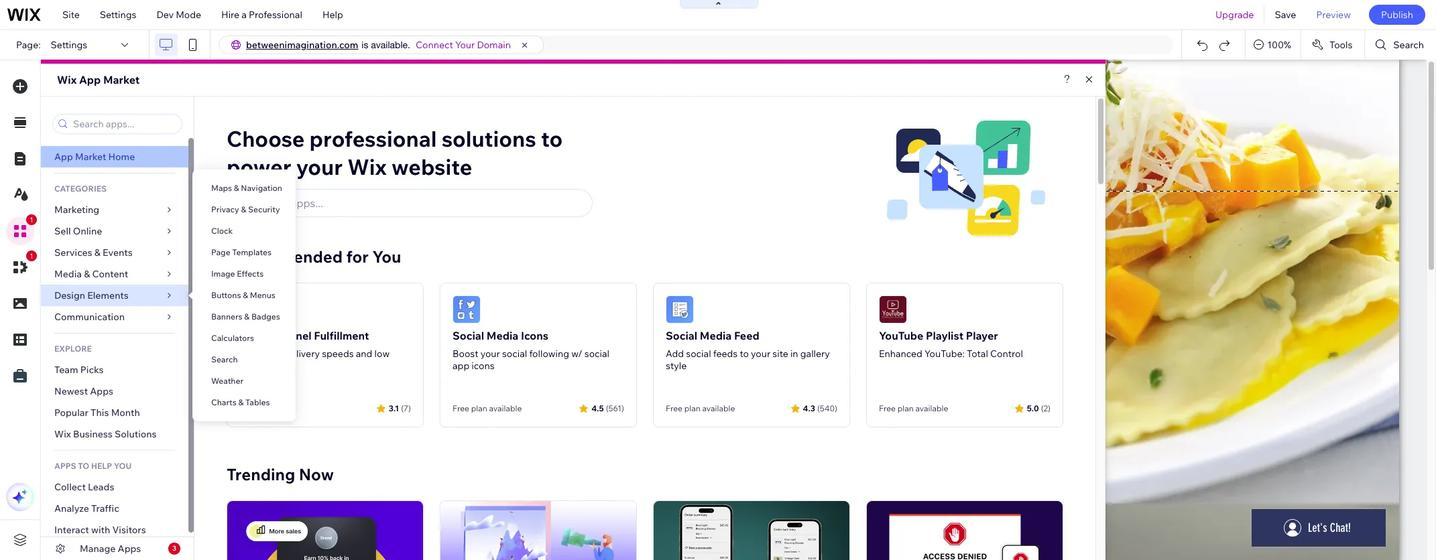 Task type: vqa. For each thing, say whether or not it's contained in the screenshot.


Task type: describe. For each thing, give the bounding box(es) containing it.
maps & navigation
[[211, 183, 282, 193]]

free plan available for social media icons
[[453, 404, 522, 414]]

4.3 (540)
[[803, 403, 838, 413]]

professional
[[249, 9, 302, 21]]

team picks link
[[41, 359, 188, 381]]

your inside social media icons boost your social following w/ social app icons
[[481, 348, 500, 360]]

solutions
[[115, 429, 157, 441]]

effects
[[237, 269, 264, 279]]

(540)
[[817, 403, 838, 413]]

0 vertical spatial market
[[103, 73, 140, 87]]

wix business solutions link
[[41, 424, 188, 445]]

hire
[[221, 9, 240, 21]]

& for events
[[94, 247, 101, 259]]

privacy
[[211, 205, 239, 215]]

style
[[666, 360, 687, 372]]

interact
[[54, 524, 89, 536]]

your
[[455, 39, 475, 51]]

weather link
[[192, 371, 296, 392]]

4.3
[[803, 403, 815, 413]]

3.1
[[389, 403, 399, 413]]

communication
[[54, 311, 127, 323]]

media for social media feed
[[700, 329, 732, 343]]

tables
[[245, 398, 270, 408]]

tools
[[1330, 39, 1353, 51]]

website
[[392, 154, 472, 180]]

2 vertical spatial to
[[258, 404, 266, 414]]

page
[[211, 247, 230, 258]]

free for social media feed
[[666, 404, 683, 414]]

maps & navigation link
[[192, 178, 296, 199]]

free for social media icons
[[453, 404, 469, 414]]

newest apps
[[54, 386, 113, 398]]

4.5
[[592, 403, 604, 413]]

choose
[[227, 125, 305, 152]]

categories
[[54, 184, 107, 194]]

connect
[[416, 39, 453, 51]]

free plan available for youtube playlist player
[[879, 404, 948, 414]]

available for player
[[916, 404, 948, 414]]

available for feed
[[702, 404, 735, 414]]

free plan available for social media feed
[[666, 404, 735, 414]]

wix inside choose professional solutions to power your wix website
[[347, 154, 387, 180]]

1 social from the left
[[502, 348, 527, 360]]

3.1 (7)
[[389, 403, 411, 413]]

site
[[62, 9, 80, 21]]

popular this month
[[54, 407, 140, 419]]

team picks
[[54, 364, 104, 376]]

search inside button
[[1394, 39, 1424, 51]]

you
[[114, 461, 132, 471]]

3
[[172, 545, 176, 553]]

app market home link
[[41, 146, 188, 168]]

plan for youtube playlist player
[[898, 404, 914, 414]]

costs
[[239, 360, 263, 372]]

plan for social media feed
[[684, 404, 701, 414]]

collect leads link
[[41, 477, 188, 498]]

0 horizontal spatial app
[[54, 151, 73, 163]]

badges
[[251, 312, 280, 322]]

charts
[[211, 398, 237, 408]]

wix for wix app market
[[57, 73, 77, 87]]

team
[[54, 364, 78, 376]]

2 1 from the top
[[29, 252, 34, 260]]

multi-channel fulfillment logo image
[[239, 296, 268, 324]]

dev mode
[[157, 9, 201, 21]]

this
[[91, 407, 109, 419]]

buttons & menus link
[[192, 285, 296, 306]]

for
[[346, 247, 369, 267]]

content
[[92, 268, 128, 280]]

& for menus
[[243, 290, 248, 300]]

player
[[966, 329, 998, 343]]

0 vertical spatial settings
[[100, 9, 136, 21]]

wix for wix business solutions
[[54, 429, 71, 441]]

leads
[[88, 482, 114, 494]]

free for youtube playlist player
[[879, 404, 896, 414]]

social inside social media feed add social feeds to your site in gallery style
[[686, 348, 711, 360]]

calculators
[[211, 333, 254, 343]]

weather
[[211, 376, 243, 386]]

add
[[666, 348, 684, 360]]

save
[[1275, 9, 1297, 21]]

fulfillment
[[314, 329, 369, 343]]

image effects link
[[192, 264, 296, 285]]

(561)
[[606, 403, 624, 413]]

plan for social media icons
[[471, 404, 487, 414]]

page templates link
[[192, 242, 296, 264]]

following
[[529, 348, 569, 360]]

free for multi-channel fulfillment
[[239, 404, 256, 414]]

choose professional solutions to power your wix website
[[227, 125, 563, 180]]

social media feed logo image
[[666, 296, 694, 324]]

app
[[453, 360, 470, 372]]

banners & badges
[[211, 312, 280, 322]]

feeds
[[713, 348, 738, 360]]

youtube playlist player enhanced youtube: total control
[[879, 329, 1023, 360]]

is
[[362, 40, 368, 50]]

(2)
[[1041, 403, 1051, 413]]

image effects
[[211, 269, 264, 279]]

1 horizontal spatial app
[[79, 73, 101, 87]]

image
[[211, 269, 235, 279]]

apps to help you
[[54, 461, 132, 471]]

wix business solutions
[[54, 429, 157, 441]]

business
[[73, 429, 113, 441]]

1 1 from the top
[[29, 216, 34, 224]]

low
[[375, 348, 390, 360]]

youtube
[[879, 329, 924, 343]]

marketing
[[54, 204, 99, 216]]

& for security
[[241, 205, 246, 215]]

picks
[[80, 364, 104, 376]]

available for icons
[[489, 404, 522, 414]]

buttons
[[211, 290, 241, 300]]

sell online link
[[41, 221, 188, 242]]

control
[[990, 348, 1023, 360]]

100%
[[1268, 39, 1292, 51]]

to inside social media feed add social feeds to your site in gallery style
[[740, 348, 749, 360]]



Task type: locate. For each thing, give the bounding box(es) containing it.
2 horizontal spatial social
[[686, 348, 711, 360]]

icons
[[472, 360, 495, 372]]

newest apps link
[[41, 381, 188, 402]]

privacy & security
[[211, 205, 280, 215]]

media & content link
[[41, 264, 188, 285]]

free right charts
[[239, 404, 256, 414]]

social right add
[[686, 348, 711, 360]]

social up add
[[666, 329, 698, 343]]

& left tables
[[238, 398, 244, 408]]

5.0
[[1027, 403, 1039, 413]]

newest
[[54, 386, 88, 398]]

templates
[[232, 247, 272, 258]]

settings down site
[[51, 39, 87, 51]]

1 vertical spatial search
[[211, 355, 238, 365]]

design
[[54, 290, 85, 302]]

1 horizontal spatial social
[[585, 348, 610, 360]]

wix app market
[[57, 73, 140, 87]]

analyze traffic link
[[41, 498, 188, 520]]

1 vertical spatial wix
[[347, 154, 387, 180]]

1 vertical spatial to
[[740, 348, 749, 360]]

interact with visitors
[[54, 524, 146, 536]]

feed
[[734, 329, 760, 343]]

1 horizontal spatial available
[[702, 404, 735, 414]]

trending
[[227, 465, 295, 485]]

social for social media feed
[[666, 329, 698, 343]]

media inside social media feed add social feeds to your site in gallery style
[[700, 329, 732, 343]]

0 horizontal spatial plan
[[471, 404, 487, 414]]

3 available from the left
[[916, 404, 948, 414]]

services & events
[[54, 247, 133, 259]]

social for social media icons
[[453, 329, 484, 343]]

social
[[453, 329, 484, 343], [666, 329, 698, 343]]

1 vertical spatial search apps... field
[[249, 190, 586, 217]]

sell online
[[54, 225, 102, 237]]

0 vertical spatial apps
[[90, 386, 113, 398]]

0 horizontal spatial to
[[258, 404, 266, 414]]

multi-
[[239, 329, 269, 343]]

1 horizontal spatial search apps... field
[[249, 190, 586, 217]]

social up 'boost'
[[453, 329, 484, 343]]

media up "design"
[[54, 268, 82, 280]]

social inside social media feed add social feeds to your site in gallery style
[[666, 329, 698, 343]]

manage
[[80, 543, 116, 555]]

0 vertical spatial to
[[541, 125, 563, 152]]

0 vertical spatial 1
[[29, 216, 34, 224]]

1 vertical spatial settings
[[51, 39, 87, 51]]

professional
[[310, 125, 437, 152]]

your left site
[[751, 348, 771, 360]]

available down feeds at bottom
[[702, 404, 735, 414]]

0 horizontal spatial available
[[489, 404, 522, 414]]

1 button left services
[[6, 251, 37, 282]]

marketing link
[[41, 199, 188, 221]]

1 vertical spatial app
[[54, 151, 73, 163]]

1 social from the left
[[453, 329, 484, 343]]

available
[[489, 404, 522, 414], [702, 404, 735, 414], [916, 404, 948, 414]]

youtube playlist player logo image
[[879, 296, 907, 324]]

2 horizontal spatial media
[[700, 329, 732, 343]]

charts & tables
[[211, 398, 270, 408]]

home
[[108, 151, 135, 163]]

1 horizontal spatial to
[[541, 125, 563, 152]]

social right w/
[[585, 348, 610, 360]]

your inside choose professional solutions to power your wix website
[[296, 154, 343, 180]]

elements
[[87, 290, 129, 302]]

1 left marketing
[[29, 216, 34, 224]]

analyze traffic
[[54, 503, 119, 515]]

& for tables
[[238, 398, 244, 408]]

wix down site
[[57, 73, 77, 87]]

Search apps... field
[[69, 115, 178, 133], [249, 190, 586, 217]]

communication link
[[41, 306, 188, 328]]

services & events link
[[41, 242, 188, 264]]

0 horizontal spatial media
[[54, 268, 82, 280]]

& for navigation
[[234, 183, 239, 193]]

apps
[[90, 386, 113, 398], [118, 543, 141, 555]]

search link
[[192, 349, 296, 371]]

1 vertical spatial 1
[[29, 252, 34, 260]]

social inside social media icons boost your social following w/ social app icons
[[453, 329, 484, 343]]

social media icons logo image
[[453, 296, 481, 324]]

install
[[268, 404, 290, 414]]

enhanced
[[879, 348, 923, 360]]

1 1 button from the top
[[6, 215, 37, 245]]

to inside choose professional solutions to power your wix website
[[541, 125, 563, 152]]

hire a professional
[[221, 9, 302, 21]]

social down icons
[[502, 348, 527, 360]]

available.
[[371, 40, 410, 50]]

4 free from the left
[[879, 404, 896, 414]]

available down icons
[[489, 404, 522, 414]]

preview
[[1317, 9, 1351, 21]]

to down 'feed'
[[740, 348, 749, 360]]

interact with visitors link
[[41, 520, 188, 541]]

1 horizontal spatial search
[[1394, 39, 1424, 51]]

tools button
[[1302, 30, 1365, 60]]

1 free from the left
[[239, 404, 256, 414]]

0 vertical spatial search apps... field
[[69, 115, 178, 133]]

& right privacy
[[241, 205, 246, 215]]

1 plan from the left
[[471, 404, 487, 414]]

clock link
[[192, 221, 296, 242]]

services
[[54, 247, 92, 259]]

is available. connect your domain
[[362, 39, 511, 51]]

& for content
[[84, 268, 90, 280]]

1 vertical spatial 1 button
[[6, 251, 37, 282]]

2 available from the left
[[702, 404, 735, 414]]

0 horizontal spatial search apps... field
[[69, 115, 178, 133]]

& left events
[[94, 247, 101, 259]]

recommended for you
[[227, 247, 401, 267]]

1 horizontal spatial your
[[481, 348, 500, 360]]

& left badges
[[244, 312, 250, 322]]

1 horizontal spatial settings
[[100, 9, 136, 21]]

free down the app
[[453, 404, 469, 414]]

traffic
[[91, 503, 119, 515]]

3 free plan available from the left
[[879, 404, 948, 414]]

1 horizontal spatial plan
[[684, 404, 701, 414]]

1 free plan available from the left
[[453, 404, 522, 414]]

apps down visitors
[[118, 543, 141, 555]]

search apps... field down website
[[249, 190, 586, 217]]

wix down "professional"
[[347, 154, 387, 180]]

total
[[967, 348, 988, 360]]

media & content
[[54, 268, 128, 280]]

to right solutions at the top of the page
[[541, 125, 563, 152]]

publish
[[1381, 9, 1414, 21]]

w/
[[572, 348, 582, 360]]

icons
[[521, 329, 549, 343]]

social media feed add social feeds to your site in gallery style
[[666, 329, 830, 372]]

2 horizontal spatial plan
[[898, 404, 914, 414]]

your right power
[[296, 154, 343, 180]]

solutions
[[442, 125, 536, 152]]

free down the style
[[666, 404, 683, 414]]

3 plan from the left
[[898, 404, 914, 414]]

0 horizontal spatial free plan available
[[453, 404, 522, 414]]

free plan available down the style
[[666, 404, 735, 414]]

popular this month link
[[41, 402, 188, 424]]

apps for manage apps
[[118, 543, 141, 555]]

explore
[[54, 344, 92, 354]]

& right maps
[[234, 183, 239, 193]]

gallery
[[801, 348, 830, 360]]

(7)
[[401, 403, 411, 413]]

1 horizontal spatial free plan available
[[666, 404, 735, 414]]

preview button
[[1307, 0, 1361, 30]]

wix down popular
[[54, 429, 71, 441]]

0 vertical spatial search
[[1394, 39, 1424, 51]]

to
[[78, 461, 89, 471]]

1 left services
[[29, 252, 34, 260]]

trending now
[[227, 465, 334, 485]]

2 free from the left
[[453, 404, 469, 414]]

visitors
[[112, 524, 146, 536]]

media inside social media icons boost your social following w/ social app icons
[[487, 329, 519, 343]]

media left icons
[[487, 329, 519, 343]]

free down enhanced
[[879, 404, 896, 414]]

your right 'boost'
[[481, 348, 500, 360]]

betweenimagination.com
[[246, 39, 358, 51]]

& up design elements
[[84, 268, 90, 280]]

1 available from the left
[[489, 404, 522, 414]]

0 vertical spatial 1 button
[[6, 215, 37, 245]]

search apps... field up the home
[[69, 115, 178, 133]]

to left install
[[258, 404, 266, 414]]

0 horizontal spatial settings
[[51, 39, 87, 51]]

2 1 button from the top
[[6, 251, 37, 282]]

2 horizontal spatial to
[[740, 348, 749, 360]]

month
[[111, 407, 140, 419]]

2 horizontal spatial available
[[916, 404, 948, 414]]

2 horizontal spatial your
[[751, 348, 771, 360]]

free plan available down icons
[[453, 404, 522, 414]]

0 horizontal spatial search
[[211, 355, 238, 365]]

1 button left sell
[[6, 215, 37, 245]]

clock
[[211, 226, 233, 236]]

plan down enhanced
[[898, 404, 914, 414]]

speeds
[[322, 348, 354, 360]]

plan down the style
[[684, 404, 701, 414]]

power
[[227, 154, 291, 180]]

apps up "this"
[[90, 386, 113, 398]]

2 free plan available from the left
[[666, 404, 735, 414]]

3 free from the left
[[666, 404, 683, 414]]

0 vertical spatial wix
[[57, 73, 77, 87]]

media up feeds at bottom
[[700, 329, 732, 343]]

app market home
[[54, 151, 135, 163]]

0 horizontal spatial your
[[296, 154, 343, 180]]

2 horizontal spatial free plan available
[[879, 404, 948, 414]]

your inside social media feed add social feeds to your site in gallery style
[[751, 348, 771, 360]]

3 social from the left
[[686, 348, 711, 360]]

1 vertical spatial apps
[[118, 543, 141, 555]]

& inside 'link'
[[241, 205, 246, 215]]

2 social from the left
[[585, 348, 610, 360]]

0 horizontal spatial apps
[[90, 386, 113, 398]]

0 horizontal spatial social
[[502, 348, 527, 360]]

plan down icons
[[471, 404, 487, 414]]

search up weather
[[211, 355, 238, 365]]

manage apps
[[80, 543, 141, 555]]

0 vertical spatial app
[[79, 73, 101, 87]]

1 vertical spatial market
[[75, 151, 106, 163]]

& for badges
[[244, 312, 250, 322]]

to
[[541, 125, 563, 152], [740, 348, 749, 360], [258, 404, 266, 414]]

2 plan from the left
[[684, 404, 701, 414]]

& left menus
[[243, 290, 248, 300]]

channel
[[269, 329, 312, 343]]

apps for newest apps
[[90, 386, 113, 398]]

1 horizontal spatial media
[[487, 329, 519, 343]]

wix
[[57, 73, 77, 87], [347, 154, 387, 180], [54, 429, 71, 441]]

mode
[[176, 9, 201, 21]]

settings left dev
[[100, 9, 136, 21]]

media for social media icons
[[487, 329, 519, 343]]

analyze
[[54, 503, 89, 515]]

search
[[1394, 39, 1424, 51], [211, 355, 238, 365]]

online
[[73, 225, 102, 237]]

playlist
[[926, 329, 964, 343]]

1 horizontal spatial apps
[[118, 543, 141, 555]]

a
[[242, 9, 247, 21]]

search down publish
[[1394, 39, 1424, 51]]

youtube:
[[925, 348, 965, 360]]

available down youtube: on the bottom right
[[916, 404, 948, 414]]

free plan available down enhanced
[[879, 404, 948, 414]]

2 vertical spatial wix
[[54, 429, 71, 441]]

2 social from the left
[[666, 329, 698, 343]]

1 horizontal spatial social
[[666, 329, 698, 343]]

4.5 (561)
[[592, 403, 624, 413]]

save button
[[1265, 0, 1307, 30]]

0 horizontal spatial social
[[453, 329, 484, 343]]

1
[[29, 216, 34, 224], [29, 252, 34, 260]]



